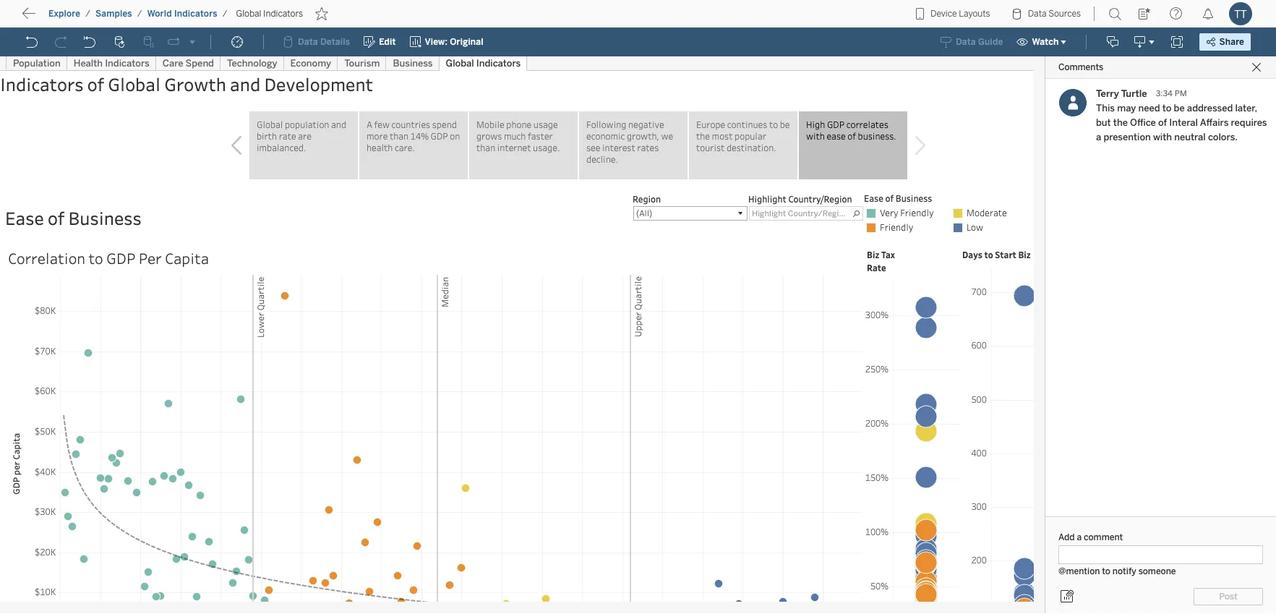 Task type: vqa. For each thing, say whether or not it's contained in the screenshot.
2nd /
yes



Task type: locate. For each thing, give the bounding box(es) containing it.
1 horizontal spatial indicators
[[263, 9, 303, 19]]

1 horizontal spatial /
[[137, 9, 142, 19]]

2 indicators from the left
[[263, 9, 303, 19]]

content
[[79, 11, 124, 24]]

world indicators link
[[146, 8, 218, 20]]

/ left world
[[137, 9, 142, 19]]

indicators
[[174, 9, 217, 19], [263, 9, 303, 19]]

2 horizontal spatial /
[[223, 9, 227, 19]]

indicators right global
[[263, 9, 303, 19]]

/ right "to"
[[85, 9, 90, 19]]

skip to content link
[[35, 8, 147, 27]]

0 horizontal spatial indicators
[[174, 9, 217, 19]]

indicators right world
[[174, 9, 217, 19]]

/
[[85, 9, 90, 19], [137, 9, 142, 19], [223, 9, 227, 19]]

explore
[[48, 9, 80, 19]]

1 / from the left
[[85, 9, 90, 19]]

samples
[[95, 9, 132, 19]]

/ left global
[[223, 9, 227, 19]]

0 horizontal spatial /
[[85, 9, 90, 19]]

skip
[[38, 11, 62, 24]]

explore link
[[48, 8, 81, 20]]

global indicators element
[[232, 9, 307, 19]]



Task type: describe. For each thing, give the bounding box(es) containing it.
global indicators
[[236, 9, 303, 19]]

to
[[65, 11, 77, 24]]

skip to content
[[38, 11, 124, 24]]

global
[[236, 9, 261, 19]]

samples link
[[95, 8, 133, 20]]

world
[[147, 9, 172, 19]]

2 / from the left
[[137, 9, 142, 19]]

1 indicators from the left
[[174, 9, 217, 19]]

explore / samples / world indicators /
[[48, 9, 227, 19]]

3 / from the left
[[223, 9, 227, 19]]



